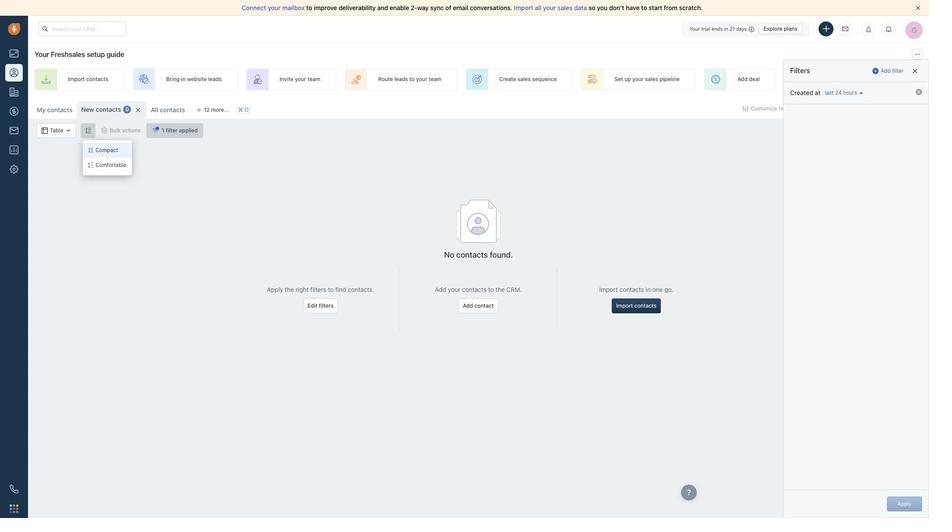 Task type: describe. For each thing, give the bounding box(es) containing it.
0 horizontal spatial sales
[[518, 76, 531, 83]]

bring in website leads link
[[133, 68, 238, 90]]

to left find
[[328, 286, 334, 293]]

import up import contacts button
[[599, 286, 618, 293]]

route leads to your team link
[[345, 68, 457, 90]]

email
[[453, 4, 469, 11]]

contacts left 0
[[96, 106, 121, 113]]

1
[[162, 127, 164, 134]]

send email image
[[843, 25, 849, 33]]

contacts up import contacts button
[[620, 286, 644, 293]]

21
[[730, 26, 735, 31]]

bulk actions button
[[96, 123, 146, 138]]

set
[[615, 76, 623, 83]]

container_wx8msf4aqz5i3rn1 image right the table
[[65, 128, 72, 134]]

import down your freshsales setup guide
[[68, 76, 85, 83]]

12 more...
[[204, 107, 229, 113]]

mailbox
[[282, 4, 305, 11]]

freshworks switcher image
[[10, 505, 18, 513]]

12 more... button
[[192, 104, 234, 116]]

edit filters
[[308, 302, 334, 309]]

connect your mailbox link
[[242, 4, 306, 11]]

you
[[597, 4, 608, 11]]

at
[[815, 89, 821, 96]]

pipeline
[[660, 76, 680, 83]]

add deal link
[[704, 68, 776, 90]]

last 24 hours button
[[823, 89, 863, 97]]

1 horizontal spatial in
[[646, 286, 651, 293]]

0 vertical spatial filters
[[310, 286, 326, 293]]

1 leads from the left
[[208, 76, 222, 83]]

import contacts inside button
[[616, 302, 657, 309]]

add for add your contacts to the crm.
[[435, 286, 446, 293]]

customize table
[[751, 105, 792, 112]]

enable
[[390, 4, 409, 11]]

found.
[[490, 250, 513, 260]]

24
[[836, 90, 842, 96]]

contacts right the my
[[47, 106, 72, 114]]

add your contacts to the crm.
[[435, 286, 522, 293]]

no
[[444, 250, 455, 260]]

add for add deal
[[738, 76, 748, 83]]

1 horizontal spatial sales
[[558, 4, 573, 11]]

set up your sales pipeline
[[615, 76, 680, 83]]

2 horizontal spatial in
[[724, 26, 729, 31]]

add for add contact
[[463, 302, 473, 309]]

sequence
[[532, 76, 557, 83]]

your right invite
[[295, 76, 306, 83]]

explore plans
[[764, 25, 798, 32]]

contacts.
[[348, 286, 374, 293]]

table button
[[37, 123, 76, 138]]

your right route
[[416, 76, 427, 83]]

bulk actions
[[110, 127, 141, 134]]

of
[[446, 4, 452, 11]]

⌘
[[238, 107, 243, 113]]

2-
[[411, 4, 417, 11]]

go.
[[665, 286, 674, 293]]

team inside route leads to your team link
[[429, 76, 442, 83]]

close image
[[916, 6, 921, 10]]

add filter
[[881, 67, 904, 74]]

container_wx8msf4aqz5i3rn1 image for the 'customize table' button in the right of the page
[[743, 106, 749, 112]]

crm.
[[507, 286, 522, 293]]

to inside route leads to your team link
[[410, 76, 415, 83]]

your for your trial ends in 21 days
[[690, 26, 700, 31]]

apply
[[267, 286, 283, 293]]

add contact
[[463, 302, 494, 309]]

import left all
[[514, 4, 533, 11]]

right
[[296, 286, 309, 293]]

website
[[187, 76, 207, 83]]

create sales sequence link
[[466, 68, 573, 90]]

find
[[335, 286, 346, 293]]

edit filters button
[[303, 298, 338, 313]]

import contacts in one go.
[[599, 286, 674, 293]]

don't
[[609, 4, 625, 11]]

improve
[[314, 4, 337, 11]]

0 horizontal spatial import contacts
[[68, 76, 108, 83]]

last 24 hours
[[825, 90, 858, 96]]

deliverability
[[339, 4, 376, 11]]

customize
[[751, 105, 778, 112]]

add filter link
[[873, 64, 904, 78]]

phone image
[[10, 485, 18, 494]]

all contacts
[[151, 106, 185, 114]]

o
[[245, 107, 249, 113]]

12
[[204, 107, 210, 113]]

all
[[151, 106, 158, 114]]

trial
[[702, 26, 710, 31]]

ends
[[712, 26, 723, 31]]

your up add contact button
[[448, 286, 461, 293]]

my
[[37, 106, 46, 114]]

import all your sales data link
[[514, 4, 589, 11]]

your right up
[[633, 76, 644, 83]]

add for add filter
[[881, 67, 891, 74]]

no contacts found.
[[444, 250, 513, 260]]

customize table button
[[737, 101, 798, 116]]

data
[[574, 4, 587, 11]]



Task type: vqa. For each thing, say whether or not it's contained in the screenshot.


Task type: locate. For each thing, give the bounding box(es) containing it.
new
[[81, 106, 94, 113]]

import contacts down setup
[[68, 76, 108, 83]]

container_wx8msf4aqz5i3rn1 image
[[101, 128, 108, 134]]

sales left data
[[558, 4, 573, 11]]

container_wx8msf4aqz5i3rn1 image left the table
[[42, 128, 48, 134]]

filter
[[893, 67, 904, 74], [166, 127, 178, 134]]

1 vertical spatial in
[[181, 76, 186, 83]]

1 team from the left
[[308, 76, 320, 83]]

in left one
[[646, 286, 651, 293]]

created
[[790, 89, 814, 96]]

the left right
[[285, 286, 294, 293]]

1 vertical spatial your
[[35, 50, 49, 58]]

leads right route
[[395, 76, 408, 83]]

container_wx8msf4aqz5i3rn1 image inside the 'customize table' button
[[743, 106, 749, 112]]

import down import contacts in one go. on the bottom
[[616, 302, 633, 309]]

filters right edit
[[319, 302, 334, 309]]

way
[[417, 4, 429, 11]]

⌘ o
[[238, 107, 249, 113]]

applied
[[179, 127, 198, 134]]

1 vertical spatial import contacts
[[616, 302, 657, 309]]

0 vertical spatial in
[[724, 26, 729, 31]]

table
[[50, 127, 63, 134]]

all
[[535, 4, 542, 11]]

bring
[[166, 76, 180, 83]]

container_wx8msf4aqz5i3rn1 image for the 1 filter applied button at the left top of page
[[152, 128, 158, 134]]

apply the right filters to find contacts.
[[267, 286, 374, 293]]

days
[[736, 26, 747, 31]]

compact
[[96, 147, 118, 154]]

filter for add
[[893, 67, 904, 74]]

new contacts link
[[81, 105, 121, 114]]

1 horizontal spatial team
[[429, 76, 442, 83]]

your
[[690, 26, 700, 31], [35, 50, 49, 58]]

container_wx8msf4aqz5i3rn1 image inside the 1 filter applied button
[[152, 128, 158, 134]]

0 horizontal spatial filter
[[166, 127, 178, 134]]

invite your team link
[[246, 68, 336, 90]]

filters
[[310, 286, 326, 293], [319, 302, 334, 309]]

actions
[[122, 127, 141, 134]]

contacts inside import contacts button
[[635, 302, 657, 309]]

filters inside button
[[319, 302, 334, 309]]

your right all
[[543, 4, 556, 11]]

your left trial
[[690, 26, 700, 31]]

from
[[664, 4, 678, 11]]

2 horizontal spatial sales
[[645, 76, 658, 83]]

add deal
[[738, 76, 760, 83]]

the left 'crm.'
[[496, 286, 505, 293]]

your left freshsales
[[35, 50, 49, 58]]

import
[[514, 4, 533, 11], [68, 76, 85, 83], [599, 286, 618, 293], [616, 302, 633, 309]]

dialog containing compact
[[83, 140, 132, 175]]

0 horizontal spatial your
[[35, 50, 49, 58]]

1 horizontal spatial filter
[[893, 67, 904, 74]]

1 horizontal spatial the
[[496, 286, 505, 293]]

0 vertical spatial filter
[[893, 67, 904, 74]]

sales left pipeline
[[645, 76, 658, 83]]

dialog
[[83, 140, 132, 175]]

contacts up the add contact
[[462, 286, 487, 293]]

2 the from the left
[[496, 286, 505, 293]]

1 filter applied button
[[146, 123, 204, 138]]

1 horizontal spatial import contacts
[[616, 302, 657, 309]]

import inside button
[[616, 302, 633, 309]]

0
[[125, 106, 129, 113]]

style_myh0__igzzd8unmi image
[[85, 127, 91, 133]]

0 horizontal spatial leads
[[208, 76, 222, 83]]

1 vertical spatial filters
[[319, 302, 334, 309]]

to right the mailbox
[[306, 4, 312, 11]]

filters right right
[[310, 286, 326, 293]]

import contacts
[[68, 76, 108, 83], [616, 302, 657, 309]]

bring in website leads
[[166, 76, 222, 83]]

container_wx8msf4aqz5i3rn1 image
[[743, 106, 749, 112], [42, 128, 48, 134], [65, 128, 72, 134], [152, 128, 158, 134]]

one
[[653, 286, 663, 293]]

container_wx8msf4aqz5i3rn1 image for table dropdown button
[[42, 128, 48, 134]]

so
[[589, 4, 596, 11]]

phone element
[[5, 481, 23, 498]]

connect
[[242, 4, 266, 11]]

0 horizontal spatial team
[[308, 76, 320, 83]]

connect your mailbox to improve deliverability and enable 2-way sync of email conversations. import all your sales data so you don't have to start from scratch.
[[242, 4, 703, 11]]

sales right create at right top
[[518, 76, 531, 83]]

contacts right no
[[457, 250, 488, 260]]

sync
[[430, 4, 444, 11]]

your freshsales setup guide
[[35, 50, 124, 58]]

team inside invite your team link
[[308, 76, 320, 83]]

add inside add contact button
[[463, 302, 473, 309]]

deal
[[749, 76, 760, 83]]

your trial ends in 21 days
[[690, 26, 747, 31]]

add inside add deal 'link'
[[738, 76, 748, 83]]

your
[[268, 4, 281, 11], [543, 4, 556, 11], [295, 76, 306, 83], [416, 76, 427, 83], [633, 76, 644, 83], [448, 286, 461, 293]]

1 filter applied
[[162, 127, 198, 134]]

my contacts button
[[32, 101, 77, 119], [37, 106, 72, 114]]

leads
[[208, 76, 222, 83], [395, 76, 408, 83]]

create sales sequence
[[499, 76, 557, 83]]

route
[[378, 76, 393, 83]]

0 horizontal spatial in
[[181, 76, 186, 83]]

to right route
[[410, 76, 415, 83]]

2 team from the left
[[429, 76, 442, 83]]

freshsales
[[51, 50, 85, 58]]

0 vertical spatial import contacts
[[68, 76, 108, 83]]

explore plans link
[[759, 23, 803, 34]]

guide
[[106, 50, 124, 58]]

conversations.
[[470, 4, 513, 11]]

import contacts down import contacts in one go. on the bottom
[[616, 302, 657, 309]]

set up your sales pipeline link
[[582, 68, 696, 90]]

contacts inside import contacts link
[[86, 76, 108, 83]]

0 vertical spatial your
[[690, 26, 700, 31]]

what's new image
[[866, 26, 872, 32]]

contacts down import contacts in one go. on the bottom
[[635, 302, 657, 309]]

add
[[881, 67, 891, 74], [738, 76, 748, 83], [435, 286, 446, 293], [463, 302, 473, 309]]

hours
[[844, 90, 858, 96]]

invite your team
[[280, 76, 320, 83]]

in
[[724, 26, 729, 31], [181, 76, 186, 83], [646, 286, 651, 293]]

to
[[306, 4, 312, 11], [641, 4, 647, 11], [410, 76, 415, 83], [328, 286, 334, 293], [488, 286, 494, 293]]

add contact button
[[459, 298, 498, 313]]

2 leads from the left
[[395, 76, 408, 83]]

have
[[626, 4, 640, 11]]

up
[[625, 76, 631, 83]]

comfortable
[[96, 162, 126, 169]]

your left the mailbox
[[268, 4, 281, 11]]

start
[[649, 4, 663, 11]]

setup
[[87, 50, 105, 58]]

to up contact
[[488, 286, 494, 293]]

explore
[[764, 25, 783, 32]]

filter for 1
[[166, 127, 178, 134]]

filter inside button
[[166, 127, 178, 134]]

1 horizontal spatial leads
[[395, 76, 408, 83]]

contact
[[475, 302, 494, 309]]

all contacts button
[[146, 101, 190, 119], [151, 106, 185, 114]]

to left start
[[641, 4, 647, 11]]

add inside add filter link
[[881, 67, 891, 74]]

2 vertical spatial in
[[646, 286, 651, 293]]

more...
[[211, 107, 229, 113]]

container_wx8msf4aqz5i3rn1 image left customize
[[743, 106, 749, 112]]

my contacts
[[37, 106, 72, 114]]

leads right website
[[208, 76, 222, 83]]

container_wx8msf4aqz5i3rn1 image left the 1
[[152, 128, 158, 134]]

scratch.
[[679, 4, 703, 11]]

in right bring
[[181, 76, 186, 83]]

1 horizontal spatial your
[[690, 26, 700, 31]]

route leads to your team
[[378, 76, 442, 83]]

your for your freshsales setup guide
[[35, 50, 49, 58]]

in left 21
[[724, 26, 729, 31]]

1 the from the left
[[285, 286, 294, 293]]

the
[[285, 286, 294, 293], [496, 286, 505, 293]]

contacts down setup
[[86, 76, 108, 83]]

import contacts button
[[612, 298, 661, 313]]

contacts
[[86, 76, 108, 83], [96, 106, 121, 113], [47, 106, 72, 114], [160, 106, 185, 114], [457, 250, 488, 260], [462, 286, 487, 293], [620, 286, 644, 293], [635, 302, 657, 309]]

import contacts link
[[35, 68, 124, 90]]

1 vertical spatial filter
[[166, 127, 178, 134]]

contacts right the all
[[160, 106, 185, 114]]

Search your CRM... text field
[[39, 21, 126, 36]]

create
[[499, 76, 516, 83]]

0 horizontal spatial the
[[285, 286, 294, 293]]



